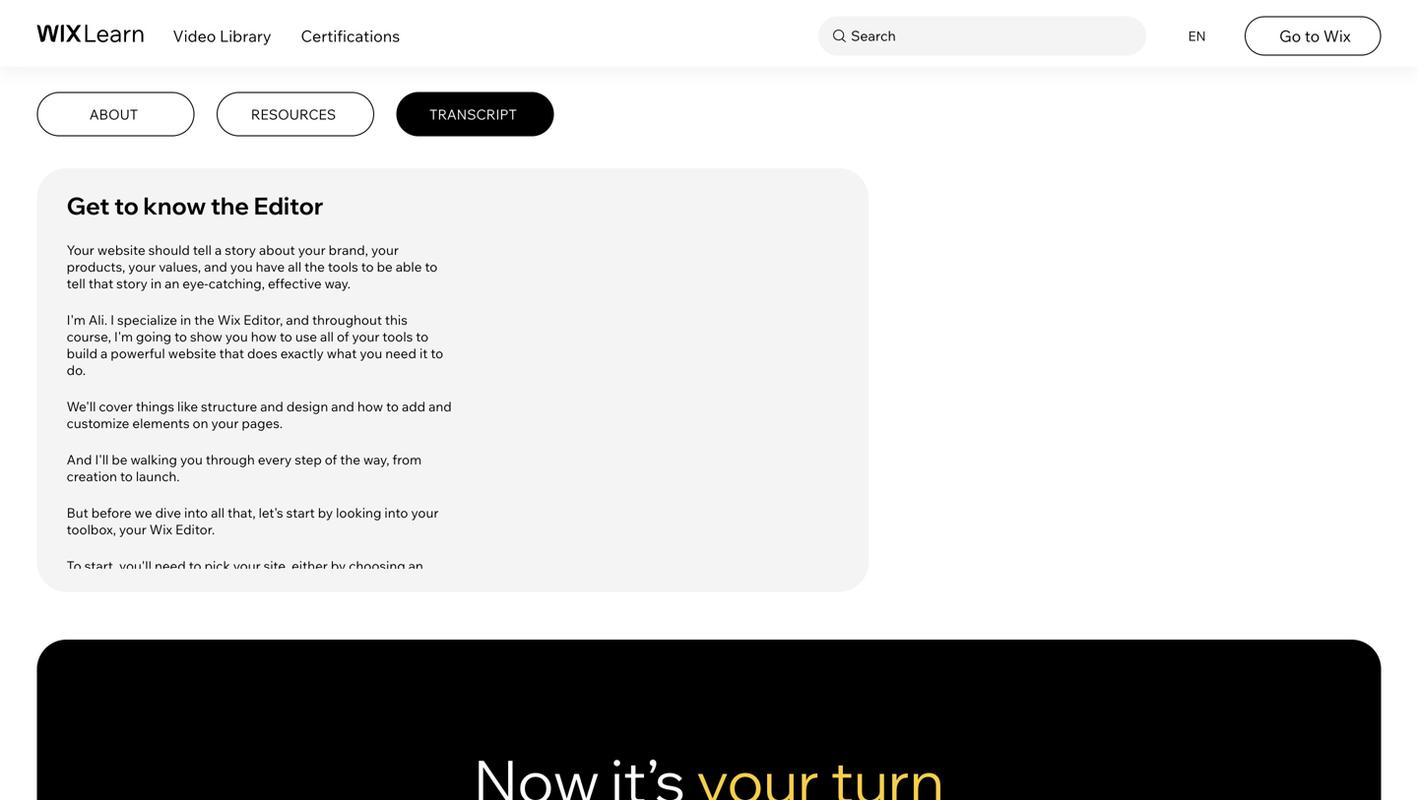 Task type: vqa. For each thing, say whether or not it's contained in the screenshot.
the bottommost all
yes



Task type: describe. For each thing, give the bounding box(es) containing it.
1 horizontal spatial story
[[225, 242, 256, 258]]

we'll
[[67, 398, 96, 415]]

be inside your website should tell a story about your brand, your products, your values, and you have all the tools to be able to tell that story in an eye-catching, effective way.
[[377, 258, 393, 275]]

tools inside your website should tell a story about your brand, your products, your values, and you have all the tools to be able to tell that story in an eye-catching, effective way.
[[328, 258, 358, 275]]

certifications link
[[301, 26, 400, 46]]

a inside your website should tell a story about your brand, your products, your values, and you have all the tools to be able to tell that story in an eye-catching, effective way.
[[215, 242, 222, 258]]

but
[[67, 505, 88, 521]]

design
[[287, 398, 328, 415]]

about
[[259, 242, 295, 258]]

that inside your website should tell a story about your brand, your products, your values, and you have all the tools to be able to tell that story in an eye-catching, effective way.
[[89, 275, 113, 292]]

to inside and i'll be walking you through every step of the way, from creation to launch.
[[120, 468, 133, 485]]

editor,
[[243, 312, 283, 328]]

but before we dive into all that, let's start by looking into your toolbox, your wix editor.
[[67, 505, 439, 538]]

to left edit
[[169, 575, 181, 591]]

0 horizontal spatial story
[[116, 275, 148, 292]]

by for start
[[318, 505, 333, 521]]

that inside i'm ali. i specialize in the wix editor, and throughout this course, i'm going to show you how to use all of your tools to build a powerful website that does exactly what you need it to do.
[[219, 345, 244, 362]]

library
[[220, 26, 271, 46]]

to right way.
[[361, 258, 374, 275]]

need inside i'm ali. i specialize in the wix editor, and throughout this course, i'm going to show you how to use all of your tools to build a powerful website that does exactly what you need it to do.
[[385, 345, 417, 362]]

to left show
[[174, 328, 187, 345]]

you right what
[[360, 345, 382, 362]]

should
[[148, 242, 190, 258]]

en button
[[1176, 16, 1216, 56]]

your left the values,
[[128, 258, 156, 275]]

add
[[402, 398, 426, 415]]

know
[[143, 191, 206, 221]]

we'll cover things like structure and design and how to add and customize elements on your pages.
[[67, 398, 452, 432]]

all inside but before we dive into all that, let's start by looking into your toolbox, your wix editor.
[[211, 505, 225, 521]]

with
[[1063, 42, 1089, 59]]

going
[[136, 328, 172, 345]]

list item containing create interactions with animations
[[894, 20, 1382, 81]]

wix inside i'm ali. i specialize in the wix editor, and throughout this course, i'm going to show you how to use all of your tools to build a powerful website that does exactly what you need it to do.
[[218, 312, 241, 328]]

video library link
[[173, 26, 271, 46]]

launch.
[[136, 468, 180, 485]]

effective
[[268, 275, 322, 292]]

specialize
[[117, 312, 177, 328]]

eye-
[[183, 275, 209, 292]]

by for either
[[331, 558, 346, 575]]

like
[[177, 398, 198, 415]]

interactions
[[983, 42, 1059, 59]]

video
[[173, 26, 216, 46]]

do.
[[67, 362, 86, 379]]

does
[[247, 345, 278, 362]]

choosing
[[349, 558, 406, 575]]

dive
[[155, 505, 181, 521]]

of inside i'm ali. i specialize in the wix editor, and throughout this course, i'm going to show you how to use all of your tools to build a powerful website that does exactly what you need it to do.
[[337, 328, 349, 345]]

to inside we'll cover things like structure and design and how to add and customize elements on your pages.
[[386, 398, 399, 415]]

toolbox,
[[67, 521, 116, 538]]

how inside i'm ali. i specialize in the wix editor, and throughout this course, i'm going to show you how to use all of your tools to build a powerful website that does exactly what you need it to do.
[[251, 328, 277, 345]]

it
[[420, 345, 428, 362]]

1 into from the left
[[184, 505, 208, 521]]

editor.
[[175, 521, 215, 538]]

to left pick
[[189, 558, 202, 575]]

your inside i'm ali. i specialize in the wix editor, and throughout this course, i'm going to show you how to use all of your tools to build a powerful website that does exactly what you need it to do.
[[352, 328, 380, 345]]

new
[[349, 575, 374, 591]]

to right this
[[416, 328, 429, 345]]

resources button
[[217, 92, 374, 137]]

before
[[91, 505, 132, 521]]

and inside your website should tell a story about your brand, your products, your values, and you have all the tools to be able to tell that story in an eye-catching, effective way.
[[204, 258, 227, 275]]

video library
[[173, 26, 271, 46]]

in inside your website should tell a story about your brand, your products, your values, and you have all the tools to be able to tell that story in an eye-catching, effective way.
[[151, 275, 162, 292]]

to right able
[[425, 258, 438, 275]]

your website should tell a story about your brand, your products, your values, and you have all the tools to be able to tell that story in an eye-catching, effective way.
[[67, 242, 438, 292]]

of inside and i'll be walking you through every step of the way, from creation to launch.
[[325, 452, 337, 468]]

we
[[135, 505, 152, 521]]

through
[[206, 452, 255, 468]]

what
[[327, 345, 357, 362]]

products,
[[67, 258, 125, 275]]

you right show
[[225, 328, 248, 345]]

customize
[[67, 415, 129, 432]]

brand,
[[329, 242, 368, 258]]

able
[[396, 258, 422, 275]]

1 horizontal spatial i'm
[[114, 328, 133, 345]]

website inside i'm ali. i specialize in the wix editor, and throughout this course, i'm going to show you how to use all of your tools to build a powerful website that does exactly what you need it to do.
[[168, 345, 216, 362]]

menu bar containing video library
[[0, 0, 1419, 67]]

animations
[[1093, 42, 1164, 59]]

catching,
[[209, 275, 265, 292]]

start
[[286, 505, 315, 521]]

course,
[[67, 328, 111, 345]]

existing
[[67, 575, 114, 591]]

a inside i'm ali. i specialize in the wix editor, and throughout this course, i'm going to show you how to use all of your tools to build a powerful website that does exactly what you need it to do.
[[100, 345, 108, 362]]

all inside i'm ali. i specialize in the wix editor, and throughout this course, i'm going to show you how to use all of your tools to build a powerful website that does exactly what you need it to do.
[[320, 328, 334, 345]]

10:29
[[1333, 42, 1367, 59]]

a inside the to start, you'll need to pick your site, either by choosing an existing website to edit or by creating a brand new site.
[[299, 575, 306, 591]]

and right design
[[331, 398, 354, 415]]

let's
[[259, 505, 283, 521]]

walking
[[131, 452, 177, 468]]

1 vertical spatial tell
[[67, 275, 86, 292]]

en
[[1189, 27, 1207, 44]]

pick
[[205, 558, 230, 575]]



Task type: locate. For each thing, give the bounding box(es) containing it.
2 horizontal spatial wix
[[1324, 26, 1351, 46]]

to start, you'll need to pick your site, either by choosing an existing website to edit or by creating a brand new site.
[[67, 558, 423, 591]]

a up catching,
[[215, 242, 222, 258]]

a right build
[[100, 345, 108, 362]]

menu bar
[[0, 0, 1419, 67]]

have
[[256, 258, 285, 275]]

story up the specialize
[[116, 275, 148, 292]]

build
[[67, 345, 98, 362]]

and i'll be walking you through every step of the way, from creation to launch.
[[67, 452, 422, 485]]

1 vertical spatial need
[[155, 558, 186, 575]]

start,
[[84, 558, 116, 575]]

go to wix
[[1280, 26, 1351, 46]]

need left it
[[385, 345, 417, 362]]

i'm left going
[[114, 328, 133, 345]]

use
[[295, 328, 317, 345]]

tools inside i'm ali. i specialize in the wix editor, and throughout this course, i'm going to show you how to use all of your tools to build a powerful website that does exactly what you need it to do.
[[383, 328, 413, 345]]

0 vertical spatial tools
[[328, 258, 358, 275]]

a
[[215, 242, 222, 258], [100, 345, 108, 362], [299, 575, 306, 591]]

your right on
[[211, 415, 239, 432]]

resources
[[251, 106, 336, 123]]

1 horizontal spatial that
[[219, 345, 244, 362]]

0 vertical spatial wix
[[1324, 26, 1351, 46]]

1 vertical spatial that
[[219, 345, 244, 362]]

the inside and i'll be walking you through every step of the way, from creation to launch.
[[340, 452, 361, 468]]

you inside and i'll be walking you through every step of the way, from creation to launch.
[[180, 452, 203, 468]]

all right have
[[288, 258, 302, 275]]

and left design
[[260, 398, 284, 415]]

step
[[295, 452, 322, 468]]

0 vertical spatial need
[[385, 345, 417, 362]]

0 vertical spatial story
[[225, 242, 256, 258]]

that,
[[228, 505, 256, 521]]

Search text field
[[846, 23, 1142, 48]]

way.
[[325, 275, 351, 292]]

need
[[385, 345, 417, 362], [155, 558, 186, 575]]

ali.
[[89, 312, 107, 328]]

this
[[385, 312, 408, 328]]

1 list item from the top
[[894, 0, 1382, 24]]

transcript button
[[396, 92, 554, 137]]

exactly
[[281, 345, 324, 362]]

0 horizontal spatial tools
[[328, 258, 358, 275]]

i'm left 'ali.'
[[67, 312, 86, 328]]

and
[[204, 258, 227, 275], [286, 312, 309, 328], [260, 398, 284, 415], [331, 398, 354, 415], [429, 398, 452, 415]]

certifications
[[301, 26, 400, 46]]

your
[[67, 242, 94, 258]]

in inside i'm ali. i specialize in the wix editor, and throughout this course, i'm going to show you how to use all of your tools to build a powerful website that does exactly what you need it to do.
[[180, 312, 191, 328]]

to right get
[[114, 191, 139, 221]]

1 horizontal spatial need
[[385, 345, 417, 362]]

1 vertical spatial a
[[100, 345, 108, 362]]

the left way,
[[340, 452, 361, 468]]

you inside your website should tell a story about your brand, your products, your values, and you have all the tools to be able to tell that story in an eye-catching, effective way.
[[230, 258, 253, 275]]

1 vertical spatial be
[[112, 452, 128, 468]]

list
[[894, 0, 1382, 142]]

of right step at bottom left
[[325, 452, 337, 468]]

editor
[[254, 191, 324, 221]]

1 horizontal spatial all
[[288, 258, 302, 275]]

tell down your
[[67, 275, 86, 292]]

about
[[89, 106, 138, 123]]

2 horizontal spatial a
[[299, 575, 306, 591]]

looking
[[336, 505, 382, 521]]

0 horizontal spatial an
[[165, 275, 180, 292]]

1 vertical spatial in
[[180, 312, 191, 328]]

wix left 'editor,'
[[218, 312, 241, 328]]

your up you'll
[[119, 521, 147, 538]]

to right i'll
[[120, 468, 133, 485]]

throughout
[[312, 312, 382, 328]]

transcript
[[430, 106, 517, 123]]

a left brand on the left of page
[[299, 575, 306, 591]]

your left this
[[352, 328, 380, 345]]

all inside your website should tell a story about your brand, your products, your values, and you have all the tools to be able to tell that story in an eye-catching, effective way.
[[288, 258, 302, 275]]

be
[[377, 258, 393, 275], [112, 452, 128, 468]]

2 vertical spatial a
[[299, 575, 306, 591]]

1 vertical spatial wix
[[218, 312, 241, 328]]

website inside the to start, you'll need to pick your site, either by choosing an existing website to edit or by creating a brand new site.
[[117, 575, 166, 591]]

that
[[89, 275, 113, 292], [219, 345, 244, 362]]

wix
[[1324, 26, 1351, 46], [218, 312, 241, 328], [150, 521, 172, 538]]

1 horizontal spatial into
[[385, 505, 408, 521]]

the inside i'm ali. i specialize in the wix editor, and throughout this course, i'm going to show you how to use all of your tools to build a powerful website that does exactly what you need it to do.
[[194, 312, 215, 328]]

all
[[288, 258, 302, 275], [320, 328, 334, 345], [211, 505, 225, 521]]

into right dive
[[184, 505, 208, 521]]

to left add
[[386, 398, 399, 415]]

tell right "should"
[[193, 242, 212, 258]]

how inside we'll cover things like structure and design and how to add and customize elements on your pages.
[[357, 398, 383, 415]]

an right site.
[[409, 558, 423, 575]]

an left "eye-"
[[165, 275, 180, 292]]

you
[[230, 258, 253, 275], [225, 328, 248, 345], [360, 345, 382, 362], [180, 452, 203, 468]]

list item
[[894, 0, 1382, 24], [894, 20, 1382, 81]]

by inside but before we dive into all that, let's start by looking into your toolbox, your wix editor.
[[318, 505, 333, 521]]

1 horizontal spatial wix
[[218, 312, 241, 328]]

all right use
[[320, 328, 334, 345]]

create
[[936, 42, 980, 59]]

your left site,
[[233, 558, 261, 575]]

elements
[[132, 415, 190, 432]]

0 horizontal spatial a
[[100, 345, 108, 362]]

that up 'ali.'
[[89, 275, 113, 292]]

get
[[67, 191, 110, 221]]

to right it
[[431, 345, 444, 362]]

to
[[1305, 26, 1320, 46], [114, 191, 139, 221], [361, 258, 374, 275], [425, 258, 438, 275], [174, 328, 187, 345], [280, 328, 292, 345], [416, 328, 429, 345], [431, 345, 444, 362], [386, 398, 399, 415], [120, 468, 133, 485], [189, 558, 202, 575], [169, 575, 181, 591]]

story up catching,
[[225, 242, 256, 258]]

or
[[211, 575, 224, 591]]

i
[[110, 312, 114, 328]]

into
[[184, 505, 208, 521], [385, 505, 408, 521]]

wix inside but before we dive into all that, let's start by looking into your toolbox, your wix editor.
[[150, 521, 172, 538]]

you'll
[[119, 558, 152, 575]]

the inside your website should tell a story about your brand, your products, your values, and you have all the tools to be able to tell that story in an eye-catching, effective way.
[[305, 258, 325, 275]]

1 vertical spatial story
[[116, 275, 148, 292]]

all left that,
[[211, 505, 225, 521]]

0 horizontal spatial how
[[251, 328, 277, 345]]

site,
[[264, 558, 289, 575]]

1 horizontal spatial a
[[215, 242, 222, 258]]

1 horizontal spatial be
[[377, 258, 393, 275]]

the right know
[[211, 191, 249, 221]]

1 horizontal spatial tell
[[193, 242, 212, 258]]

0 vertical spatial that
[[89, 275, 113, 292]]

site.
[[377, 575, 402, 591]]

way,
[[364, 452, 390, 468]]

2 into from the left
[[385, 505, 408, 521]]

0 vertical spatial of
[[337, 328, 349, 345]]

list containing create interactions with animations
[[894, 0, 1382, 142]]

by left "new"
[[331, 558, 346, 575]]

and
[[67, 452, 92, 468]]

0 horizontal spatial need
[[155, 558, 186, 575]]

the
[[211, 191, 249, 221], [305, 258, 325, 275], [194, 312, 215, 328], [340, 452, 361, 468]]

your inside we'll cover things like structure and design and how to add and customize elements on your pages.
[[211, 415, 239, 432]]

pages.
[[242, 415, 283, 432]]

in
[[151, 275, 162, 292], [180, 312, 191, 328]]

i'm ali. i specialize in the wix editor, and throughout this course, i'm going to show you how to use all of your tools to build a powerful website that does exactly what you need it to do.
[[67, 312, 444, 379]]

an inside the to start, you'll need to pick your site, either by choosing an existing website to edit or by creating a brand new site.
[[409, 558, 423, 575]]

be left able
[[377, 258, 393, 275]]

website up the like
[[168, 345, 216, 362]]

be inside and i'll be walking you through every step of the way, from creation to launch.
[[112, 452, 128, 468]]

0 vertical spatial an
[[165, 275, 180, 292]]

powerful
[[111, 345, 165, 362]]

either
[[292, 558, 328, 575]]

how left exactly on the left top of page
[[251, 328, 277, 345]]

wix left editor.
[[150, 521, 172, 538]]

to left use
[[280, 328, 292, 345]]

create interactions with animations
[[936, 42, 1164, 59]]

tools left it
[[383, 328, 413, 345]]

1 vertical spatial how
[[357, 398, 383, 415]]

cover
[[99, 398, 133, 415]]

and up exactly on the left top of page
[[286, 312, 309, 328]]

things
[[136, 398, 174, 415]]

by right start
[[318, 505, 333, 521]]

your inside the to start, you'll need to pick your site, either by choosing an existing website to edit or by creating a brand new site.
[[233, 558, 261, 575]]

1 vertical spatial tools
[[383, 328, 413, 345]]

you down on
[[180, 452, 203, 468]]

your down the from
[[411, 505, 439, 521]]

every
[[258, 452, 292, 468]]

0 vertical spatial how
[[251, 328, 277, 345]]

edit
[[184, 575, 208, 591]]

2 vertical spatial all
[[211, 505, 225, 521]]

0 vertical spatial in
[[151, 275, 162, 292]]

tools
[[328, 258, 358, 275], [383, 328, 413, 345]]

website
[[97, 242, 145, 258], [168, 345, 216, 362], [117, 575, 166, 591]]

the left brand,
[[305, 258, 325, 275]]

into right looking
[[385, 505, 408, 521]]

website inside your website should tell a story about your brand, your products, your values, and you have all the tools to be able to tell that story in an eye-catching, effective way.
[[97, 242, 145, 258]]

tools right effective
[[328, 258, 358, 275]]

of right use
[[337, 328, 349, 345]]

0 vertical spatial tell
[[193, 242, 212, 258]]

that left 'does'
[[219, 345, 244, 362]]

0 vertical spatial website
[[97, 242, 145, 258]]

your right 'about'
[[298, 242, 326, 258]]

0 horizontal spatial into
[[184, 505, 208, 521]]

brand
[[309, 575, 346, 591]]

to
[[67, 558, 81, 575]]

on
[[193, 415, 208, 432]]

and inside i'm ali. i specialize in the wix editor, and throughout this course, i'm going to show you how to use all of your tools to build a powerful website that does exactly what you need it to do.
[[286, 312, 309, 328]]

to inside go to wix link
[[1305, 26, 1320, 46]]

wix right go
[[1324, 26, 1351, 46]]

need inside the to start, you'll need to pick your site, either by choosing an existing website to edit or by creating a brand new site.
[[155, 558, 186, 575]]

1 vertical spatial website
[[168, 345, 216, 362]]

0 horizontal spatial all
[[211, 505, 225, 521]]

of
[[337, 328, 349, 345], [325, 452, 337, 468]]

0 vertical spatial all
[[288, 258, 302, 275]]

0 vertical spatial a
[[215, 242, 222, 258]]

to right go
[[1305, 26, 1320, 46]]

get to know the editor
[[67, 191, 324, 221]]

0 horizontal spatial i'm
[[67, 312, 86, 328]]

website right start, at left bottom
[[117, 575, 166, 591]]

in right going
[[180, 312, 191, 328]]

0 vertical spatial be
[[377, 258, 393, 275]]

0 horizontal spatial be
[[112, 452, 128, 468]]

an inside your website should tell a story about your brand, your products, your values, and you have all the tools to be able to tell that story in an eye-catching, effective way.
[[165, 275, 180, 292]]

0 horizontal spatial tell
[[67, 275, 86, 292]]

1 horizontal spatial in
[[180, 312, 191, 328]]

0 horizontal spatial in
[[151, 275, 162, 292]]

the down "eye-"
[[194, 312, 215, 328]]

go to wix link
[[1245, 16, 1382, 56]]

wix inside menu bar
[[1324, 26, 1351, 46]]

and right the values,
[[204, 258, 227, 275]]

1 vertical spatial of
[[325, 452, 337, 468]]

2 horizontal spatial all
[[320, 328, 334, 345]]

in down "should"
[[151, 275, 162, 292]]

0 horizontal spatial wix
[[150, 521, 172, 538]]

0 horizontal spatial that
[[89, 275, 113, 292]]

need right you'll
[[155, 558, 186, 575]]

by right or
[[227, 575, 242, 591]]

structure
[[201, 398, 257, 415]]

an
[[165, 275, 180, 292], [409, 558, 423, 575]]

1 horizontal spatial tools
[[383, 328, 413, 345]]

you left have
[[230, 258, 253, 275]]

2 vertical spatial website
[[117, 575, 166, 591]]

2 list item from the top
[[894, 20, 1382, 81]]

1 vertical spatial all
[[320, 328, 334, 345]]

about button
[[37, 92, 195, 137]]

creating
[[245, 575, 296, 591]]

09 lesson icons/replay/05 replay full image
[[899, 37, 926, 64]]

1 vertical spatial an
[[409, 558, 423, 575]]

1 horizontal spatial an
[[409, 558, 423, 575]]

show
[[190, 328, 222, 345]]

be right i'll
[[112, 452, 128, 468]]

by
[[318, 505, 333, 521], [331, 558, 346, 575], [227, 575, 242, 591]]

and right add
[[429, 398, 452, 415]]

go
[[1280, 26, 1302, 46]]

story
[[225, 242, 256, 258], [116, 275, 148, 292]]

website right your
[[97, 242, 145, 258]]

tell
[[193, 242, 212, 258], [67, 275, 86, 292]]

creation
[[67, 468, 117, 485]]

2 vertical spatial wix
[[150, 521, 172, 538]]

1 horizontal spatial how
[[357, 398, 383, 415]]

your right brand,
[[371, 242, 399, 258]]

values,
[[159, 258, 201, 275]]

how left add
[[357, 398, 383, 415]]



